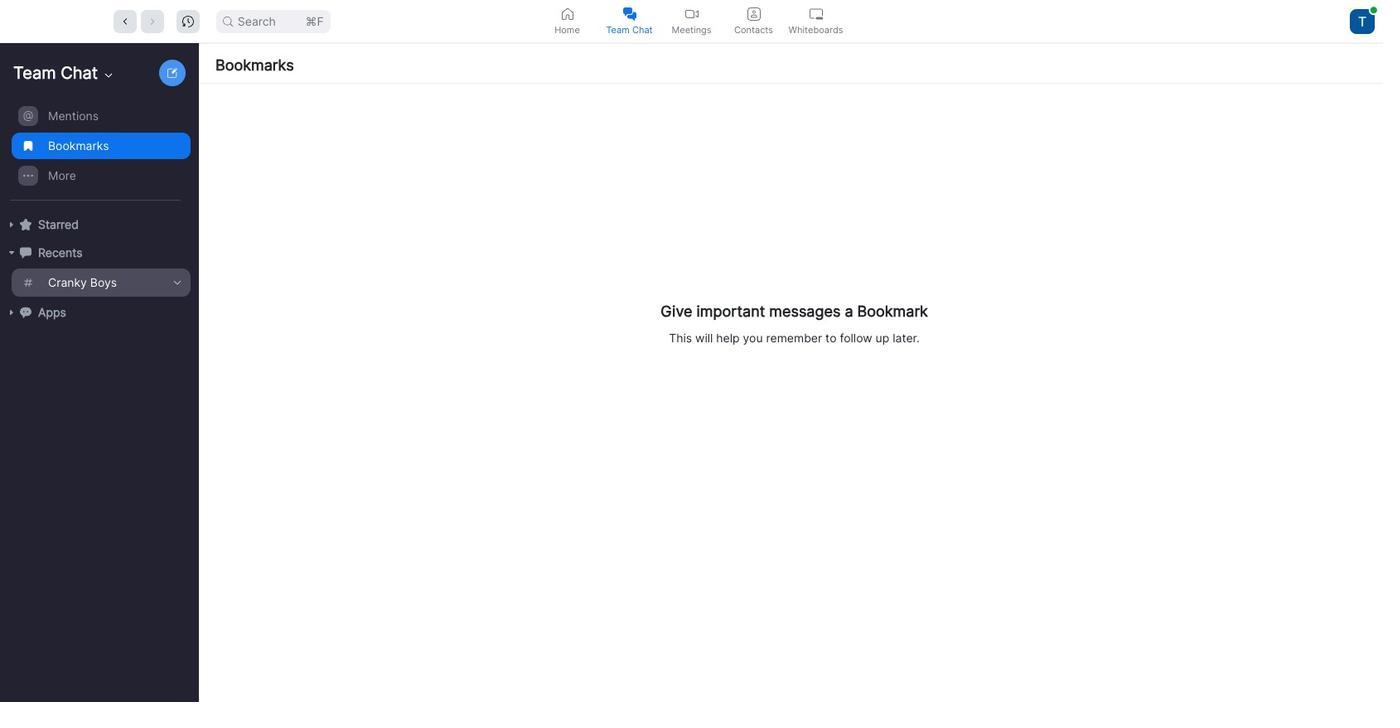 Task type: vqa. For each thing, say whether or not it's contained in the screenshot.
the Mentions button
yes



Task type: describe. For each thing, give the bounding box(es) containing it.
starred tree item
[[7, 211, 191, 239]]

give
[[661, 303, 693, 320]]

contacts button
[[723, 0, 785, 42]]

history image
[[182, 15, 194, 27]]

1 vertical spatial chat
[[61, 63, 98, 83]]

cranky boys
[[48, 275, 117, 289]]

later.
[[893, 331, 920, 345]]

0 horizontal spatial team chat
[[13, 63, 98, 83]]

triangle right image for starred
[[7, 220, 17, 230]]

chevron down small image inside the channel,cranky boys "tree item"
[[171, 276, 184, 289]]

chevron left small image
[[119, 15, 131, 27]]

triangle right image for apps
[[7, 308, 17, 318]]

magnifier image
[[223, 16, 233, 26]]

this
[[669, 331, 693, 345]]

mentions button
[[12, 102, 191, 130]]

up
[[876, 331, 890, 345]]

triangle right image for recents
[[7, 248, 17, 258]]

magnifier image
[[223, 16, 233, 26]]

tab list containing home
[[536, 0, 847, 42]]

meetings button
[[661, 0, 723, 42]]

starred
[[38, 217, 79, 231]]

you
[[743, 331, 763, 345]]

recents tree item
[[7, 239, 191, 267]]

a
[[845, 303, 854, 320]]

1 vertical spatial team
[[13, 63, 56, 83]]

chevron down small image
[[171, 276, 184, 289]]

1 horizontal spatial bookmarks
[[216, 56, 294, 74]]

recents
[[38, 245, 82, 260]]

apps
[[38, 305, 66, 319]]

profile contact image
[[748, 7, 761, 20]]

home button
[[536, 0, 599, 42]]

team chat inside button
[[607, 24, 653, 35]]

channel,cranky boys tree item
[[12, 269, 191, 297]]

avatar image
[[1351, 9, 1376, 34]]

bookmarks button
[[12, 132, 191, 160]]

more button
[[12, 162, 191, 190]]

this will help you remember to follow up later.
[[669, 331, 920, 345]]

important
[[697, 303, 766, 320]]

⌘f
[[306, 14, 324, 28]]



Task type: locate. For each thing, give the bounding box(es) containing it.
star image
[[20, 219, 32, 230], [20, 219, 32, 230]]

chat up 'mentions'
[[61, 63, 98, 83]]

group inside tree
[[0, 101, 191, 201]]

tree
[[0, 100, 196, 343]]

0 vertical spatial bookmarks
[[216, 56, 294, 74]]

chat image
[[20, 247, 32, 259], [20, 247, 32, 259]]

team
[[607, 24, 630, 35], [13, 63, 56, 83]]

remember
[[767, 331, 823, 345]]

video on image
[[685, 7, 699, 20]]

chevron down small image
[[102, 69, 115, 82], [102, 69, 115, 82], [171, 276, 184, 289]]

0 vertical spatial team chat
[[607, 24, 653, 35]]

give important messages a bookmark
[[661, 303, 929, 320]]

meetings
[[672, 24, 712, 35]]

1 vertical spatial bookmarks
[[48, 138, 109, 153]]

triangle right image inside apps tree item
[[7, 308, 17, 318]]

tab list
[[536, 0, 847, 42]]

to
[[826, 331, 837, 345]]

team chat image
[[623, 7, 636, 20], [623, 7, 636, 20]]

bookmarks down search
[[216, 56, 294, 74]]

triangle right image
[[7, 220, 17, 230], [7, 220, 17, 230], [7, 308, 17, 318]]

home small image
[[561, 7, 574, 20], [561, 7, 574, 20]]

tree containing mentions
[[0, 100, 196, 343]]

mentions
[[48, 109, 99, 123]]

triangle right image inside apps tree item
[[7, 308, 17, 318]]

boys
[[90, 275, 117, 289]]

whiteboards button
[[785, 0, 847, 42]]

1 horizontal spatial team chat
[[607, 24, 653, 35]]

will
[[696, 331, 713, 345]]

team chat left meetings
[[607, 24, 653, 35]]

video on image
[[685, 7, 699, 20]]

0 horizontal spatial chat
[[61, 63, 98, 83]]

bookmark
[[858, 303, 929, 320]]

follow
[[840, 331, 873, 345]]

chat
[[633, 24, 653, 35], [61, 63, 98, 83]]

whiteboard small image
[[810, 7, 823, 20], [810, 7, 823, 20]]

bookmarks
[[216, 56, 294, 74], [48, 138, 109, 153]]

team chat button
[[599, 0, 661, 42]]

contacts
[[735, 24, 774, 35]]

apps tree item
[[7, 299, 191, 327]]

history image
[[182, 15, 194, 27]]

online image
[[1371, 6, 1378, 13], [1371, 6, 1378, 13]]

0 vertical spatial team
[[607, 24, 630, 35]]

cranky
[[48, 275, 87, 289]]

team right home
[[607, 24, 630, 35]]

chat left meetings
[[633, 24, 653, 35]]

team chat up 'mentions'
[[13, 63, 98, 83]]

profile contact image
[[748, 7, 761, 20]]

home
[[555, 24, 580, 35]]

1 vertical spatial team chat
[[13, 63, 98, 83]]

group containing mentions
[[0, 101, 191, 201]]

chat inside team chat button
[[633, 24, 653, 35]]

1 horizontal spatial chat
[[633, 24, 653, 35]]

0 horizontal spatial team
[[13, 63, 56, 83]]

messages
[[770, 303, 841, 320]]

team up 'mentions'
[[13, 63, 56, 83]]

group
[[0, 101, 191, 201]]

1 horizontal spatial team
[[607, 24, 630, 35]]

new image
[[168, 68, 177, 78], [168, 68, 177, 78]]

triangle right image
[[7, 248, 17, 258], [7, 248, 17, 258], [7, 308, 17, 318]]

triangle right image for apps
[[7, 308, 17, 318]]

more
[[48, 168, 76, 182]]

0 vertical spatial chat
[[633, 24, 653, 35]]

bookmarks inside button
[[48, 138, 109, 153]]

help
[[717, 331, 740, 345]]

chatbot image
[[20, 307, 32, 318], [20, 307, 32, 318]]

bookmarks down 'mentions'
[[48, 138, 109, 153]]

chevron left small image
[[119, 15, 131, 27]]

search
[[238, 14, 276, 28]]

whiteboards
[[789, 24, 844, 35]]

team inside team chat button
[[607, 24, 630, 35]]

team chat
[[607, 24, 653, 35], [13, 63, 98, 83]]

0 horizontal spatial bookmarks
[[48, 138, 109, 153]]



